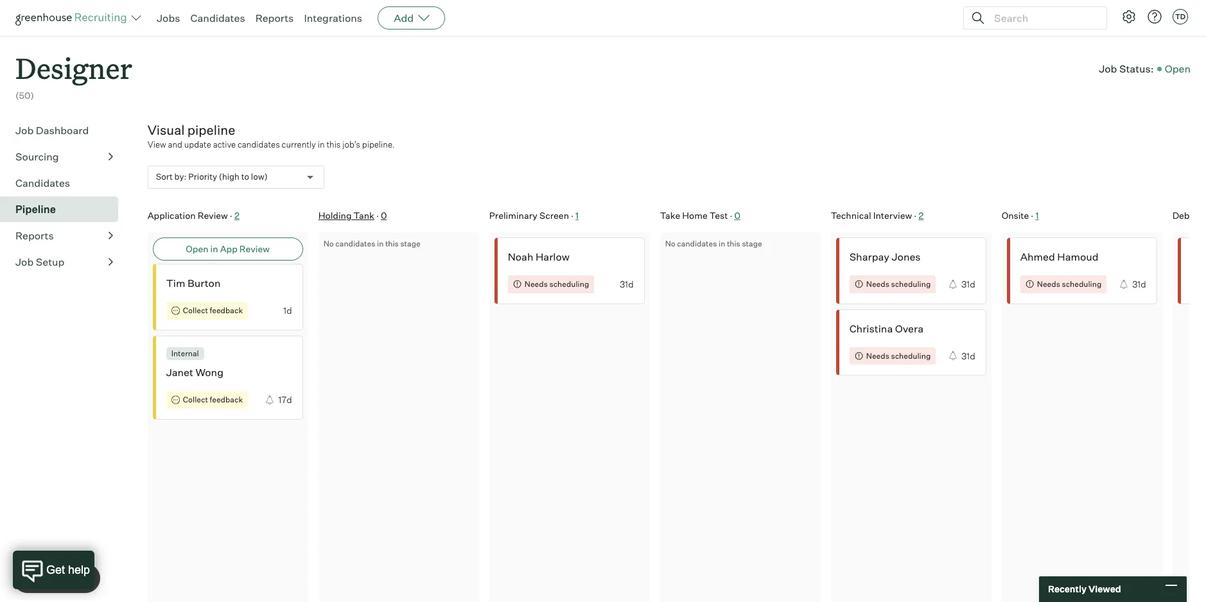Task type: describe. For each thing, give the bounding box(es) containing it.
scheduling for hamoud
[[1063, 280, 1102, 289]]

job status:
[[1100, 62, 1155, 75]]

1 horizontal spatial reports
[[256, 12, 294, 24]]

1 collect feedback from the top
[[183, 306, 243, 316]]

technical
[[831, 210, 872, 221]]

2 1 from the left
[[1036, 210, 1040, 221]]

0 vertical spatial candidates link
[[191, 12, 245, 24]]

needs scheduling for hamoud
[[1038, 280, 1102, 289]]

open in app review
[[186, 244, 270, 255]]

1 horizontal spatial candidates
[[191, 12, 245, 24]]

active
[[213, 140, 236, 150]]

no for holding
[[324, 239, 334, 249]]

scheduling for harlow
[[550, 280, 590, 289]]

priority
[[189, 172, 217, 182]]

· for preliminary screen
[[571, 210, 574, 221]]

candidates inside visual pipeline view and update active candidates currently in this job's pipeline.
[[238, 140, 280, 150]]

2 for overa
[[919, 210, 924, 221]]

visual
[[148, 122, 185, 138]]

christina
[[850, 322, 893, 335]]

job dashboard link
[[15, 123, 113, 138]]

job setup link
[[15, 254, 113, 270]]

sort by: priority (high to low)
[[156, 172, 268, 182]]

1d
[[284, 306, 292, 316]]

Search text field
[[992, 9, 1096, 27]]

pipeline.
[[362, 140, 395, 150]]

1 0 from the left
[[381, 210, 387, 221]]

jobs link
[[157, 12, 180, 24]]

view
[[148, 140, 166, 150]]

open for open in app review
[[186, 244, 209, 255]]

in inside visual pipeline view and update active candidates currently in this job's pipeline.
[[318, 140, 325, 150]]

1 collect from the top
[[183, 306, 208, 316]]

open for open
[[1166, 62, 1192, 75]]

this for holding
[[386, 239, 399, 249]]

pipeline link
[[15, 202, 113, 217]]

add
[[394, 12, 414, 24]]

burton
[[188, 277, 221, 290]]

17d
[[279, 395, 292, 406]]

take home test · 0
[[660, 210, 741, 221]]

overa
[[896, 322, 924, 335]]

designer link
[[15, 36, 132, 89]]

add button
[[378, 6, 445, 30]]

currently
[[282, 140, 316, 150]]

preliminary
[[489, 210, 538, 221]]

no candidates in this stage for ·
[[324, 239, 421, 249]]

sort
[[156, 172, 173, 182]]

job for job status:
[[1100, 62, 1118, 75]]

· for holding tank
[[377, 210, 379, 221]]

christina overa
[[850, 322, 924, 335]]

pipeline
[[15, 203, 56, 216]]

application review · 2
[[148, 210, 240, 221]]

2 feedback from the top
[[210, 396, 243, 405]]

jones
[[892, 251, 921, 264]]

in inside open in app review "link"
[[211, 244, 218, 255]]

open in app review link
[[153, 238, 303, 261]]

recently viewed
[[1049, 584, 1122, 595]]

0 vertical spatial reports link
[[256, 12, 294, 24]]

1 vertical spatial reports
[[15, 229, 54, 242]]

· for application review
[[230, 210, 233, 221]]

review inside open in app review "link"
[[240, 244, 270, 255]]

td
[[1176, 12, 1186, 21]]

this inside visual pipeline view and update active candidates currently in this job's pipeline.
[[327, 140, 341, 150]]

stage for take home test · 0
[[743, 239, 763, 249]]

screen
[[540, 210, 569, 221]]

preliminary screen · 1
[[489, 210, 579, 221]]

2 for burton
[[234, 210, 240, 221]]

needs scheduling for harlow
[[525, 280, 590, 289]]

0 horizontal spatial candidates link
[[15, 175, 113, 191]]

job for job setup
[[15, 256, 34, 268]]

application
[[148, 210, 196, 221]]

candidates for take
[[678, 239, 717, 249]]

jobs
[[157, 12, 180, 24]]

tim burton
[[166, 277, 221, 290]]

scheduling for overa
[[892, 351, 931, 361]]

needs scheduling for overa
[[867, 351, 931, 361]]

home
[[683, 210, 708, 221]]

harlow
[[536, 251, 570, 264]]

update
[[184, 140, 211, 150]]

(50)
[[15, 90, 34, 101]]

onsite
[[1002, 210, 1030, 221]]

scheduling for jones
[[892, 280, 931, 289]]

needs scheduling for jones
[[867, 280, 931, 289]]

integrations link
[[304, 12, 363, 24]]



Task type: locate. For each thing, give the bounding box(es) containing it.
reports link
[[256, 12, 294, 24], [15, 228, 113, 243]]

scheduling down harlow
[[550, 280, 590, 289]]

2 2 from the left
[[919, 210, 924, 221]]

0 right tank
[[381, 210, 387, 221]]

no candidates in this stage for test
[[666, 239, 763, 249]]

review right app
[[240, 244, 270, 255]]

interview
[[874, 210, 913, 221]]

2 0 from the left
[[735, 210, 741, 221]]

test
[[710, 210, 728, 221]]

scheduling down the overa
[[892, 351, 931, 361]]

1 horizontal spatial candidates link
[[191, 12, 245, 24]]

1 vertical spatial collect feedback
[[183, 396, 243, 405]]

td button
[[1174, 9, 1189, 24]]

candidates
[[191, 12, 245, 24], [15, 177, 70, 189]]

ahmed
[[1021, 251, 1056, 264]]

0 horizontal spatial no
[[324, 239, 334, 249]]

needs
[[525, 280, 548, 289], [867, 280, 890, 289], [1038, 280, 1061, 289], [867, 351, 890, 361]]

holding tank · 0
[[319, 210, 387, 221]]

0 vertical spatial candidates
[[191, 12, 245, 24]]

31d for ahmed hamoud
[[1133, 279, 1147, 290]]

candidates up low)
[[238, 140, 280, 150]]

1 vertical spatial candidates link
[[15, 175, 113, 191]]

2 no from the left
[[666, 239, 676, 249]]

sharpay
[[850, 251, 890, 264]]

0 horizontal spatial 2
[[234, 210, 240, 221]]

0 horizontal spatial no candidates in this stage
[[324, 239, 421, 249]]

open right status:
[[1166, 62, 1192, 75]]

visual pipeline view and update active candidates currently in this job's pipeline.
[[148, 122, 395, 150]]

0 vertical spatial reports
[[256, 12, 294, 24]]

6 · from the left
[[1032, 210, 1034, 221]]

2
[[234, 210, 240, 221], [919, 210, 924, 221]]

job for job dashboard
[[15, 124, 34, 137]]

1 horizontal spatial no candidates in this stage
[[666, 239, 763, 249]]

debrief link
[[1173, 209, 1207, 222]]

collect
[[183, 306, 208, 316], [183, 396, 208, 405]]

needs for noah
[[525, 280, 548, 289]]

5 · from the left
[[915, 210, 917, 221]]

and
[[168, 140, 182, 150]]

candidates inside 'link'
[[15, 177, 70, 189]]

4 · from the left
[[730, 210, 733, 221]]

needs scheduling down harlow
[[525, 280, 590, 289]]

1 horizontal spatial no
[[666, 239, 676, 249]]

holding
[[319, 210, 352, 221]]

needs scheduling down the hamoud
[[1038, 280, 1102, 289]]

this
[[327, 140, 341, 150], [386, 239, 399, 249], [727, 239, 741, 249]]

1 feedback from the top
[[210, 306, 243, 316]]

designer
[[15, 49, 132, 87]]

0 horizontal spatial review
[[198, 210, 228, 221]]

this left job's
[[327, 140, 341, 150]]

tim
[[166, 277, 185, 290]]

designer (50)
[[15, 49, 132, 101]]

review
[[198, 210, 228, 221], [240, 244, 270, 255]]

0 vertical spatial review
[[198, 210, 228, 221]]

1 1 from the left
[[576, 210, 579, 221]]

this down test
[[727, 239, 741, 249]]

pipeline
[[188, 122, 235, 138]]

needs scheduling down the overa
[[867, 351, 931, 361]]

0 vertical spatial collect feedback
[[183, 306, 243, 316]]

job setup
[[15, 256, 64, 268]]

scheduling down the jones
[[892, 280, 931, 289]]

needs scheduling
[[525, 280, 590, 289], [867, 280, 931, 289], [1038, 280, 1102, 289], [867, 351, 931, 361]]

this for take
[[727, 239, 741, 249]]

job left status:
[[1100, 62, 1118, 75]]

needs for christina
[[867, 351, 890, 361]]

· for technical interview
[[915, 210, 917, 221]]

0 vertical spatial feedback
[[210, 306, 243, 316]]

low)
[[251, 172, 268, 182]]

1 horizontal spatial reports link
[[256, 12, 294, 24]]

1 horizontal spatial candidates
[[336, 239, 376, 249]]

by:
[[175, 172, 187, 182]]

0 horizontal spatial reports
[[15, 229, 54, 242]]

2 no candidates in this stage from the left
[[666, 239, 763, 249]]

0 horizontal spatial 0
[[381, 210, 387, 221]]

no candidates in this stage down test
[[666, 239, 763, 249]]

1 vertical spatial review
[[240, 244, 270, 255]]

needs for ahmed
[[1038, 280, 1061, 289]]

reports link up job setup link
[[15, 228, 113, 243]]

candidates link
[[191, 12, 245, 24], [15, 175, 113, 191]]

candidates link up pipeline link
[[15, 175, 113, 191]]

1 horizontal spatial this
[[386, 239, 399, 249]]

1 right onsite
[[1036, 210, 1040, 221]]

0 horizontal spatial 1
[[576, 210, 579, 221]]

janet wong
[[166, 366, 224, 379]]

1 horizontal spatial stage
[[743, 239, 763, 249]]

collect feedback down wong
[[183, 396, 243, 405]]

to
[[241, 172, 249, 182]]

1
[[576, 210, 579, 221], [1036, 210, 1040, 221]]

job
[[1100, 62, 1118, 75], [15, 124, 34, 137], [15, 256, 34, 268]]

1 vertical spatial job
[[15, 124, 34, 137]]

1 vertical spatial reports link
[[15, 228, 113, 243]]

td button
[[1171, 6, 1192, 27]]

in down the holding tank · 0
[[377, 239, 384, 249]]

reports link left integrations
[[256, 12, 294, 24]]

this down the holding tank · 0
[[386, 239, 399, 249]]

candidates down the holding tank · 0
[[336, 239, 376, 249]]

job dashboard
[[15, 124, 89, 137]]

feedback down burton
[[210, 306, 243, 316]]

stage
[[401, 239, 421, 249], [743, 239, 763, 249]]

needs for sharpay
[[867, 280, 890, 289]]

sourcing link
[[15, 149, 113, 164]]

2 · from the left
[[377, 210, 379, 221]]

open
[[1166, 62, 1192, 75], [186, 244, 209, 255]]

collect feedback down burton
[[183, 306, 243, 316]]

1 vertical spatial collect
[[183, 396, 208, 405]]

no for take
[[666, 239, 676, 249]]

0 horizontal spatial this
[[327, 140, 341, 150]]

configure image
[[1122, 9, 1138, 24]]

debrief
[[1173, 210, 1204, 221]]

1 vertical spatial open
[[186, 244, 209, 255]]

no down take
[[666, 239, 676, 249]]

no down holding
[[324, 239, 334, 249]]

dashboard
[[36, 124, 89, 137]]

collect down janet wong
[[183, 396, 208, 405]]

wong
[[196, 366, 224, 379]]

0 horizontal spatial open
[[186, 244, 209, 255]]

2 collect from the top
[[183, 396, 208, 405]]

noah
[[508, 251, 534, 264]]

open inside "link"
[[186, 244, 209, 255]]

0 vertical spatial open
[[1166, 62, 1192, 75]]

1 no candidates in this stage from the left
[[324, 239, 421, 249]]

reports
[[256, 12, 294, 24], [15, 229, 54, 242]]

technical interview · 2
[[831, 210, 924, 221]]

2 collect feedback from the top
[[183, 396, 243, 405]]

candidates for holding
[[336, 239, 376, 249]]

· right tank
[[377, 210, 379, 221]]

1 vertical spatial feedback
[[210, 396, 243, 405]]

feedback down wong
[[210, 396, 243, 405]]

sharpay jones
[[850, 251, 921, 264]]

open left app
[[186, 244, 209, 255]]

1 horizontal spatial 1
[[1036, 210, 1040, 221]]

integrations
[[304, 12, 363, 24]]

status:
[[1120, 62, 1155, 75]]

job up the 'sourcing'
[[15, 124, 34, 137]]

sourcing
[[15, 150, 59, 163]]

0 right test
[[735, 210, 741, 221]]

internal
[[171, 349, 199, 359]]

0 horizontal spatial reports link
[[15, 228, 113, 243]]

1 horizontal spatial open
[[1166, 62, 1192, 75]]

janet
[[166, 366, 193, 379]]

take
[[660, 210, 681, 221]]

in left app
[[211, 244, 218, 255]]

1 2 from the left
[[234, 210, 240, 221]]

31d for sharpay jones
[[962, 279, 976, 290]]

1 stage from the left
[[401, 239, 421, 249]]

no candidates in this stage down tank
[[324, 239, 421, 249]]

· up app
[[230, 210, 233, 221]]

0 horizontal spatial stage
[[401, 239, 421, 249]]

collect feedback
[[183, 306, 243, 316], [183, 396, 243, 405]]

reports left integrations
[[256, 12, 294, 24]]

2 vertical spatial job
[[15, 256, 34, 268]]

· right onsite
[[1032, 210, 1034, 221]]

1 vertical spatial candidates
[[15, 177, 70, 189]]

in down test
[[719, 239, 726, 249]]

recently
[[1049, 584, 1087, 595]]

scheduling
[[550, 280, 590, 289], [892, 280, 931, 289], [1063, 280, 1102, 289], [892, 351, 931, 361]]

job left setup at the top left of page
[[15, 256, 34, 268]]

1 no from the left
[[324, 239, 334, 249]]

reports down pipeline
[[15, 229, 54, 242]]

tank
[[354, 210, 375, 221]]

2 horizontal spatial candidates
[[678, 239, 717, 249]]

· right interview
[[915, 210, 917, 221]]

candidates
[[238, 140, 280, 150], [336, 239, 376, 249], [678, 239, 717, 249]]

scheduling down the hamoud
[[1063, 280, 1102, 289]]

candidates down the 'sourcing'
[[15, 177, 70, 189]]

collect down tim burton
[[183, 306, 208, 316]]

needs down christina
[[867, 351, 890, 361]]

1 right screen
[[576, 210, 579, 221]]

· right test
[[730, 210, 733, 221]]

candidates right jobs link
[[191, 12, 245, 24]]

app
[[220, 244, 238, 255]]

needs down ahmed hamoud
[[1038, 280, 1061, 289]]

no
[[324, 239, 334, 249], [666, 239, 676, 249]]

needs down noah harlow
[[525, 280, 548, 289]]

onsite · 1
[[1002, 210, 1040, 221]]

candidates down home
[[678, 239, 717, 249]]

ahmed hamoud
[[1021, 251, 1099, 264]]

hamoud
[[1058, 251, 1099, 264]]

stage for holding tank · 0
[[401, 239, 421, 249]]

0
[[381, 210, 387, 221], [735, 210, 741, 221]]

greenhouse recruiting image
[[15, 10, 131, 26]]

2 right interview
[[919, 210, 924, 221]]

setup
[[36, 256, 64, 268]]

feedback
[[210, 306, 243, 316], [210, 396, 243, 405]]

0 vertical spatial job
[[1100, 62, 1118, 75]]

0 vertical spatial collect
[[183, 306, 208, 316]]

1 · from the left
[[230, 210, 233, 221]]

31d
[[620, 279, 634, 290], [962, 279, 976, 290], [1133, 279, 1147, 290], [962, 351, 976, 362]]

needs scheduling down the jones
[[867, 280, 931, 289]]

2 up app
[[234, 210, 240, 221]]

in right currently
[[318, 140, 325, 150]]

review up open in app review
[[198, 210, 228, 221]]

needs down the sharpay jones on the right
[[867, 280, 890, 289]]

noah harlow
[[508, 251, 570, 264]]

job's
[[343, 140, 360, 150]]

1 horizontal spatial 0
[[735, 210, 741, 221]]

0 horizontal spatial candidates
[[238, 140, 280, 150]]

in
[[318, 140, 325, 150], [377, 239, 384, 249], [719, 239, 726, 249], [211, 244, 218, 255]]

candidates link right jobs link
[[191, 12, 245, 24]]

2 stage from the left
[[743, 239, 763, 249]]

3 · from the left
[[571, 210, 574, 221]]

viewed
[[1089, 584, 1122, 595]]

(high
[[219, 172, 240, 182]]

1 horizontal spatial 2
[[919, 210, 924, 221]]

2 horizontal spatial this
[[727, 239, 741, 249]]

0 horizontal spatial candidates
[[15, 177, 70, 189]]

1 horizontal spatial review
[[240, 244, 270, 255]]

31d for christina overa
[[962, 351, 976, 362]]

· right screen
[[571, 210, 574, 221]]



Task type: vqa. For each thing, say whether or not it's contained in the screenshot.
the Viewed to the left
no



